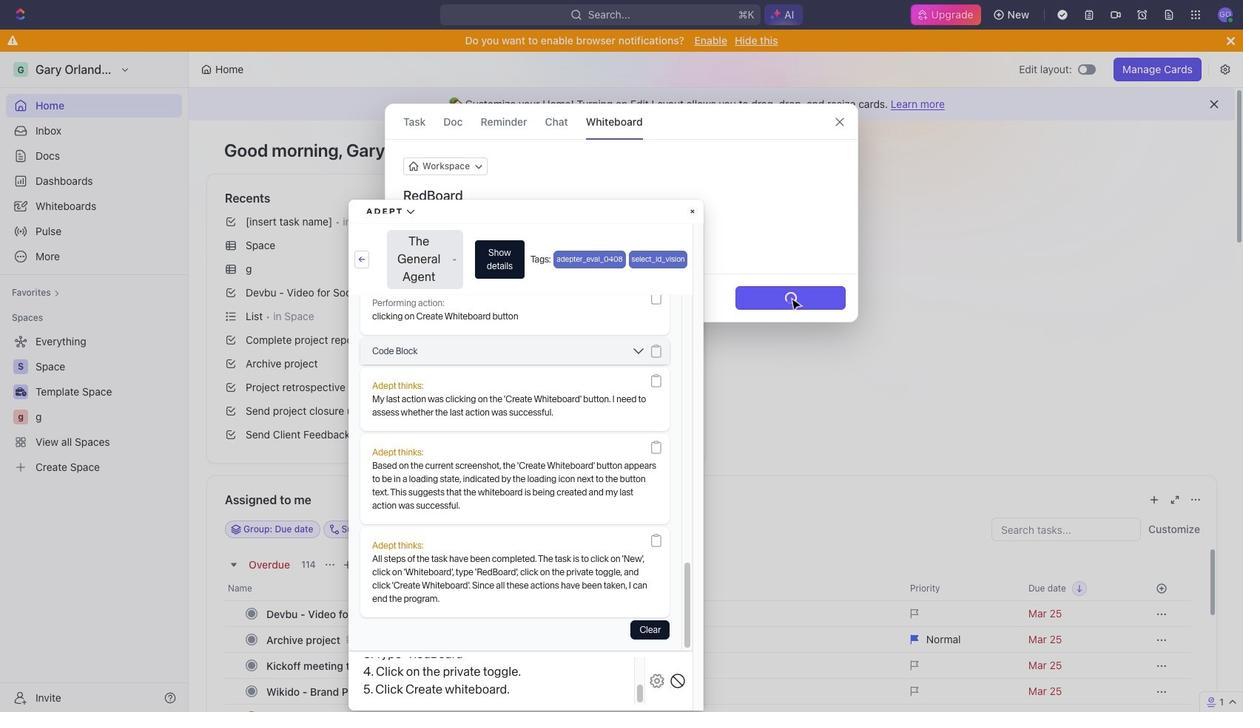 Task type: vqa. For each thing, say whether or not it's contained in the screenshot.
Name this Whiteboard... field
yes



Task type: locate. For each thing, give the bounding box(es) containing it.
dialog
[[385, 104, 859, 323]]

sidebar navigation
[[0, 52, 189, 713]]

content image
[[354, 711, 368, 713]]

Name this Whiteboard... field
[[386, 187, 858, 205]]

Search tasks... text field
[[993, 519, 1141, 541]]

alert
[[189, 88, 1235, 121]]

tree
[[6, 330, 182, 480]]



Task type: describe. For each thing, give the bounding box(es) containing it.
tree inside sidebar navigation
[[6, 330, 182, 480]]



